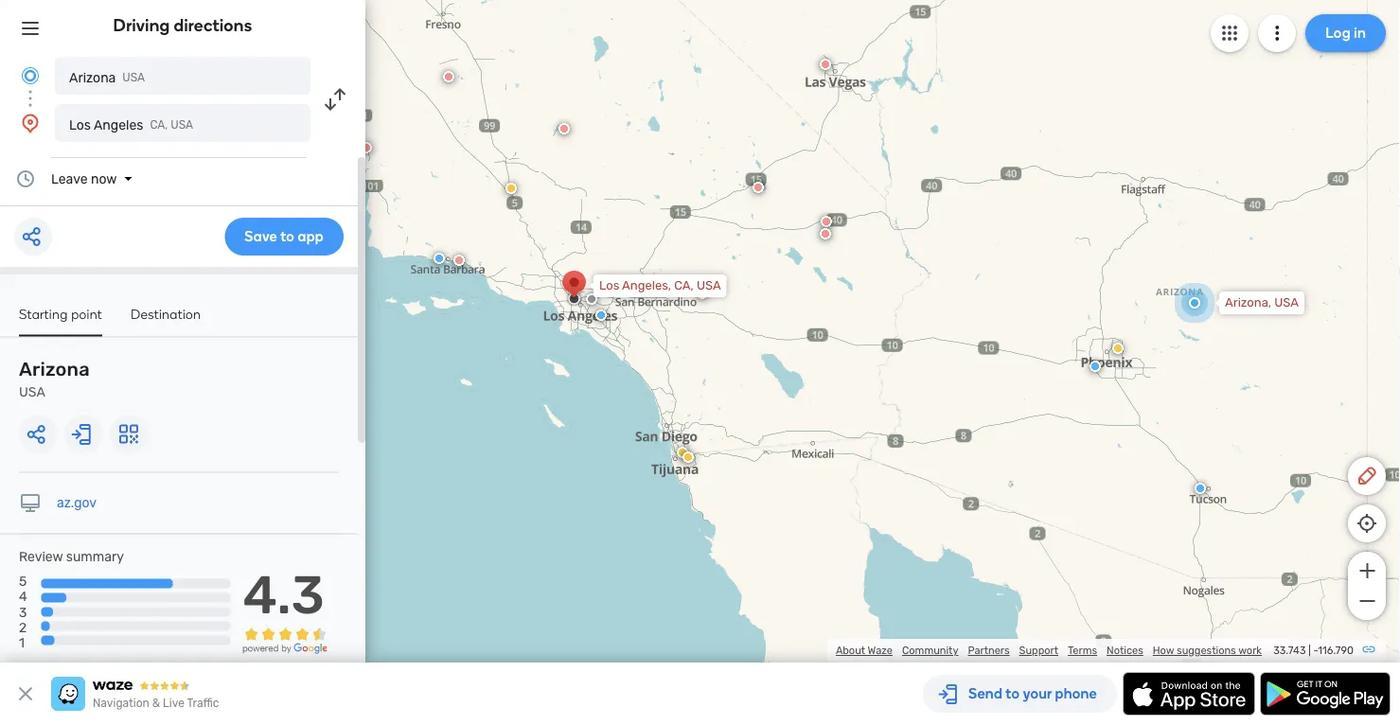 Task type: vqa. For each thing, say whether or not it's contained in the screenshot.
Choose Starting Point "text field"
no



Task type: locate. For each thing, give the bounding box(es) containing it.
notices link
[[1107, 644, 1143, 657]]

angeles
[[94, 117, 143, 133]]

0 horizontal spatial los
[[69, 117, 91, 133]]

los left angeles,
[[599, 278, 619, 293]]

1 horizontal spatial los
[[599, 278, 619, 293]]

los for angeles,
[[599, 278, 619, 293]]

ca, right angeles
[[150, 118, 168, 132]]

driving
[[113, 15, 170, 35]]

navigation
[[93, 697, 149, 710]]

now
[[91, 171, 117, 186]]

4.3
[[243, 563, 324, 626]]

1 vertical spatial arizona usa
[[19, 358, 90, 400]]

0 horizontal spatial hazard image
[[505, 183, 517, 194]]

terms
[[1068, 644, 1097, 657]]

pencil image
[[1356, 465, 1378, 488]]

notices
[[1107, 644, 1143, 657]]

2 vertical spatial hazard image
[[677, 447, 688, 458]]

arizona
[[69, 70, 116, 85], [19, 358, 90, 381]]

about
[[836, 644, 865, 657]]

0 horizontal spatial ca,
[[150, 118, 168, 132]]

work
[[1238, 644, 1262, 657]]

partners link
[[968, 644, 1010, 657]]

1 vertical spatial road closed image
[[821, 216, 832, 227]]

road closed image
[[820, 59, 831, 70], [443, 71, 454, 82], [559, 123, 570, 134], [361, 142, 372, 153], [820, 228, 831, 239], [453, 255, 465, 266]]

1 horizontal spatial ca,
[[674, 278, 694, 293]]

los angeles, ca, usa
[[599, 278, 721, 293]]

arizona down starting point button
[[19, 358, 90, 381]]

1 horizontal spatial hazard image
[[677, 447, 688, 458]]

0 vertical spatial ca,
[[150, 118, 168, 132]]

point
[[71, 306, 102, 322]]

arizona usa up angeles
[[69, 70, 145, 85]]

arizona usa
[[69, 70, 145, 85], [19, 358, 90, 400]]

arizona, usa
[[1225, 295, 1299, 310]]

5
[[19, 574, 27, 589]]

waze
[[868, 644, 893, 657]]

live
[[163, 697, 184, 710]]

usa down starting point button
[[19, 384, 45, 400]]

community link
[[902, 644, 958, 657]]

terms link
[[1068, 644, 1097, 657]]

usa
[[122, 71, 145, 84], [171, 118, 193, 132], [697, 278, 721, 293], [1274, 295, 1299, 310], [19, 384, 45, 400]]

summary
[[66, 549, 124, 565]]

2
[[19, 619, 27, 635]]

police image
[[434, 253, 445, 264], [595, 310, 607, 321], [1090, 361, 1101, 372], [1195, 483, 1206, 494]]

4
[[19, 589, 27, 605]]

ca, for angeles,
[[674, 278, 694, 293]]

az.gov
[[57, 495, 97, 511]]

5 4 3 2 1
[[19, 574, 27, 650]]

ca, for angeles
[[150, 118, 168, 132]]

0 vertical spatial los
[[69, 117, 91, 133]]

usa right angeles
[[171, 118, 193, 132]]

ca, right angeles,
[[674, 278, 694, 293]]

community
[[902, 644, 958, 657]]

1 vertical spatial los
[[599, 278, 619, 293]]

3
[[19, 604, 27, 620]]

arizona usa down starting point button
[[19, 358, 90, 400]]

starting
[[19, 306, 68, 322]]

los
[[69, 117, 91, 133], [599, 278, 619, 293]]

los left angeles
[[69, 117, 91, 133]]

angeles,
[[622, 278, 671, 293]]

starting point button
[[19, 306, 102, 337]]

ca,
[[150, 118, 168, 132], [674, 278, 694, 293]]

arizona up angeles
[[69, 70, 116, 85]]

road closed image
[[753, 182, 764, 193], [821, 216, 832, 227], [697, 288, 708, 299]]

2 horizontal spatial road closed image
[[821, 216, 832, 227]]

1 vertical spatial hazard image
[[1112, 343, 1124, 354]]

1 vertical spatial ca,
[[674, 278, 694, 293]]

usa right angeles,
[[697, 278, 721, 293]]

how suggestions work link
[[1153, 644, 1262, 657]]

ca, inside los angeles ca, usa
[[150, 118, 168, 132]]

0 vertical spatial road closed image
[[753, 182, 764, 193]]

hazard image
[[505, 183, 517, 194], [1112, 343, 1124, 354], [677, 447, 688, 458]]

2 vertical spatial road closed image
[[697, 288, 708, 299]]

leave now
[[51, 171, 117, 186]]

-
[[1313, 644, 1318, 657]]

how
[[1153, 644, 1174, 657]]



Task type: describe. For each thing, give the bounding box(es) containing it.
arizona,
[[1225, 295, 1271, 310]]

33.743 | -116.790
[[1273, 644, 1354, 657]]

review
[[19, 549, 63, 565]]

1
[[19, 635, 25, 650]]

computer image
[[19, 492, 42, 514]]

1 vertical spatial arizona
[[19, 358, 90, 381]]

destination
[[131, 306, 201, 322]]

|
[[1308, 644, 1311, 657]]

0 vertical spatial arizona
[[69, 70, 116, 85]]

directions
[[174, 15, 252, 35]]

location image
[[19, 112, 42, 134]]

support link
[[1019, 644, 1058, 657]]

zoom out image
[[1355, 590, 1379, 612]]

los angeles ca, usa
[[69, 117, 193, 133]]

current location image
[[19, 64, 42, 87]]

destination button
[[131, 306, 201, 335]]

navigation & live traffic
[[93, 697, 219, 710]]

usa inside los angeles ca, usa
[[171, 118, 193, 132]]

partners
[[968, 644, 1010, 657]]

about waze link
[[836, 644, 893, 657]]

2 horizontal spatial hazard image
[[1112, 343, 1124, 354]]

0 horizontal spatial road closed image
[[697, 288, 708, 299]]

33.743
[[1273, 644, 1306, 657]]

&
[[152, 697, 160, 710]]

hazard image
[[683, 452, 694, 463]]

x image
[[14, 683, 37, 705]]

az.gov link
[[57, 495, 97, 511]]

support
[[1019, 644, 1058, 657]]

review summary
[[19, 549, 124, 565]]

accident image
[[586, 293, 597, 305]]

about waze community partners support terms notices how suggestions work
[[836, 644, 1262, 657]]

usa right arizona,
[[1274, 295, 1299, 310]]

0 vertical spatial hazard image
[[505, 183, 517, 194]]

traffic
[[187, 697, 219, 710]]

los for angeles
[[69, 117, 91, 133]]

starting point
[[19, 306, 102, 322]]

link image
[[1361, 642, 1376, 657]]

clock image
[[14, 168, 37, 190]]

zoom in image
[[1355, 559, 1379, 582]]

leave
[[51, 171, 88, 186]]

1 horizontal spatial road closed image
[[753, 182, 764, 193]]

0 vertical spatial arizona usa
[[69, 70, 145, 85]]

suggestions
[[1177, 644, 1236, 657]]

116.790
[[1318, 644, 1354, 657]]

driving directions
[[113, 15, 252, 35]]

usa up los angeles ca, usa
[[122, 71, 145, 84]]



